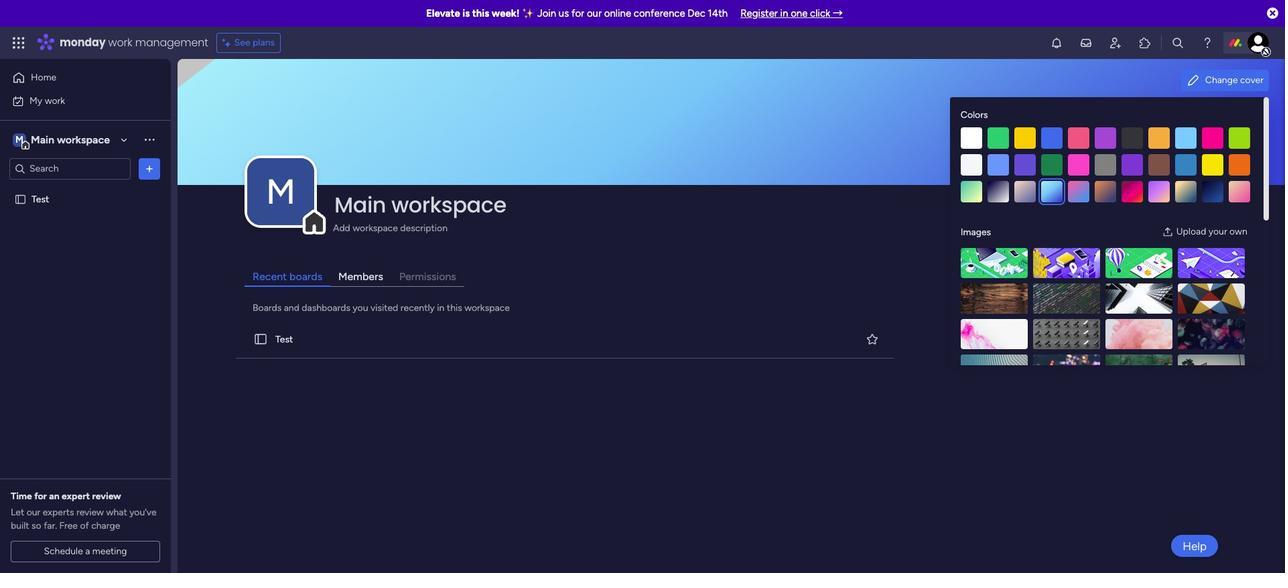 Task type: vqa. For each thing, say whether or not it's contained in the screenshot.
description
yes



Task type: describe. For each thing, give the bounding box(es) containing it.
0 vertical spatial workspace image
[[13, 132, 26, 147]]

management
[[135, 35, 208, 50]]

see plans
[[234, 37, 275, 48]]

1 horizontal spatial main
[[334, 190, 386, 220]]

→
[[833, 7, 843, 19]]

online
[[604, 7, 631, 19]]

help
[[1183, 539, 1207, 553]]

schedule a meeting button
[[11, 541, 160, 562]]

dec
[[688, 7, 706, 19]]

boards
[[253, 302, 282, 314]]

see
[[234, 37, 250, 48]]

1 vertical spatial this
[[447, 302, 462, 314]]

you
[[353, 302, 368, 314]]

0 vertical spatial review
[[92, 491, 121, 502]]

elevate
[[426, 7, 460, 19]]

public board image inside test list box
[[14, 193, 27, 205]]

upload your own
[[1177, 226, 1248, 237]]

monday work management
[[60, 35, 208, 50]]

work for my
[[45, 95, 65, 106]]

members
[[339, 270, 383, 283]]

schedule
[[44, 546, 83, 557]]

cover
[[1241, 74, 1264, 86]]

upload
[[1177, 226, 1207, 237]]

1 vertical spatial main workspace
[[334, 190, 506, 220]]

one
[[791, 7, 808, 19]]

apps image
[[1139, 36, 1152, 50]]

time
[[11, 491, 32, 502]]

expert
[[62, 491, 90, 502]]

boards
[[290, 270, 322, 283]]

home button
[[8, 67, 144, 88]]

plans
[[253, 37, 275, 48]]

recently
[[401, 302, 435, 314]]

a
[[85, 546, 90, 557]]

what
[[106, 507, 127, 518]]

notifications image
[[1050, 36, 1064, 50]]

0 vertical spatial this
[[472, 7, 489, 19]]

boards and dashboards you visited recently in this workspace
[[253, 302, 510, 314]]

you've
[[129, 507, 157, 518]]

photo icon image
[[1163, 227, 1173, 237]]

register
[[741, 7, 778, 19]]

Search in workspace field
[[28, 161, 112, 176]]

✨
[[522, 7, 535, 19]]

1 horizontal spatial our
[[587, 7, 602, 19]]

dashboards
[[302, 302, 350, 314]]

own
[[1230, 226, 1248, 237]]

colors
[[961, 109, 988, 121]]

week!
[[492, 7, 520, 19]]

test list box
[[0, 185, 171, 391]]

invite members image
[[1109, 36, 1123, 50]]

your
[[1209, 226, 1228, 237]]

0 vertical spatial for
[[572, 7, 585, 19]]

14th
[[708, 7, 728, 19]]

my work
[[29, 95, 65, 106]]

add to favorites image
[[866, 332, 879, 346]]

add workspace description
[[333, 223, 448, 234]]

elevate is this week! ✨ join us for our online conference dec 14th
[[426, 7, 728, 19]]

help image
[[1201, 36, 1214, 50]]

m button
[[247, 158, 314, 225]]

see plans button
[[216, 33, 281, 53]]

1 vertical spatial test
[[275, 333, 293, 345]]

main workspace inside the workspace selection element
[[31, 133, 110, 146]]



Task type: locate. For each thing, give the bounding box(es) containing it.
1 horizontal spatial this
[[472, 7, 489, 19]]

1 horizontal spatial workspace image
[[247, 158, 314, 225]]

0 horizontal spatial test
[[31, 193, 49, 205]]

inbox image
[[1080, 36, 1093, 50]]

experts
[[43, 507, 74, 518]]

0 vertical spatial test
[[31, 193, 49, 205]]

help button
[[1172, 535, 1218, 557]]

work right my
[[45, 95, 65, 106]]

1 horizontal spatial m
[[266, 171, 296, 213]]

conference
[[634, 7, 685, 19]]

schedule a meeting
[[44, 546, 127, 557]]

monday
[[60, 35, 106, 50]]

work for monday
[[108, 35, 132, 50]]

select product image
[[12, 36, 25, 50]]

let
[[11, 507, 24, 518]]

1 vertical spatial our
[[27, 507, 40, 518]]

1 vertical spatial public board image
[[253, 332, 268, 347]]

of
[[80, 520, 89, 531]]

register in one click →
[[741, 7, 843, 19]]

1 vertical spatial review
[[76, 507, 104, 518]]

add
[[333, 223, 350, 234]]

options image
[[143, 162, 156, 175]]

join
[[537, 7, 556, 19]]

0 horizontal spatial workspace image
[[13, 132, 26, 147]]

free
[[59, 520, 78, 531]]

1 horizontal spatial public board image
[[253, 332, 268, 347]]

workspace selection element
[[13, 132, 112, 149]]

1 vertical spatial workspace image
[[247, 158, 314, 225]]

recent boards
[[253, 270, 322, 283]]

images
[[961, 226, 991, 238]]

visited
[[371, 302, 398, 314]]

test down search in workspace field in the top left of the page
[[31, 193, 49, 205]]

option
[[0, 187, 171, 190]]

this right is
[[472, 7, 489, 19]]

work inside my work button
[[45, 95, 65, 106]]

work
[[108, 35, 132, 50], [45, 95, 65, 106]]

1 horizontal spatial for
[[572, 7, 585, 19]]

1 vertical spatial main
[[334, 190, 386, 220]]

change cover
[[1206, 74, 1264, 86]]

0 vertical spatial in
[[781, 7, 788, 19]]

workspace options image
[[143, 133, 156, 146]]

upload your own button
[[1157, 221, 1253, 243]]

0 horizontal spatial for
[[34, 491, 47, 502]]

0 vertical spatial public board image
[[14, 193, 27, 205]]

0 horizontal spatial public board image
[[14, 193, 27, 205]]

our up so
[[27, 507, 40, 518]]

public board image inside test link
[[253, 332, 268, 347]]

permissions
[[399, 270, 456, 283]]

in right recently
[[437, 302, 445, 314]]

recent
[[253, 270, 287, 283]]

brad klo image
[[1248, 32, 1269, 54]]

m
[[15, 134, 23, 145], [266, 171, 296, 213]]

0 vertical spatial work
[[108, 35, 132, 50]]

main workspace
[[31, 133, 110, 146], [334, 190, 506, 220]]

m for workspace image to the top
[[15, 134, 23, 145]]

main down the my work at top
[[31, 133, 54, 146]]

review
[[92, 491, 121, 502], [76, 507, 104, 518]]

m for the bottommost workspace image
[[266, 171, 296, 213]]

for inside time for an expert review let our experts review what you've built so far. free of charge
[[34, 491, 47, 502]]

m inside 'popup button'
[[266, 171, 296, 213]]

so
[[32, 520, 41, 531]]

test down the and
[[275, 333, 293, 345]]

review up the of
[[76, 507, 104, 518]]

is
[[463, 7, 470, 19]]

home
[[31, 72, 56, 83]]

charge
[[91, 520, 120, 531]]

workspace
[[57, 133, 110, 146], [391, 190, 506, 220], [353, 223, 398, 234], [465, 302, 510, 314]]

our
[[587, 7, 602, 19], [27, 507, 40, 518]]

0 horizontal spatial main
[[31, 133, 54, 146]]

for left an
[[34, 491, 47, 502]]

our left online
[[587, 7, 602, 19]]

work right monday
[[108, 35, 132, 50]]

click
[[810, 7, 831, 19]]

1 vertical spatial m
[[266, 171, 296, 213]]

main inside the workspace selection element
[[31, 133, 54, 146]]

our inside time for an expert review let our experts review what you've built so far. free of charge
[[27, 507, 40, 518]]

1 horizontal spatial work
[[108, 35, 132, 50]]

us
[[559, 7, 569, 19]]

review up what
[[92, 491, 121, 502]]

main up add
[[334, 190, 386, 220]]

time for an expert review let our experts review what you've built so far. free of charge
[[11, 491, 157, 531]]

change cover button
[[1181, 70, 1269, 91]]

test link
[[233, 320, 897, 359]]

workspace image
[[13, 132, 26, 147], [247, 158, 314, 225]]

0 horizontal spatial this
[[447, 302, 462, 314]]

my
[[29, 95, 42, 106]]

built
[[11, 520, 29, 531]]

search everything image
[[1171, 36, 1185, 50]]

in left one on the top right
[[781, 7, 788, 19]]

test
[[31, 193, 49, 205], [275, 333, 293, 345]]

0 vertical spatial m
[[15, 134, 23, 145]]

1 horizontal spatial in
[[781, 7, 788, 19]]

0 horizontal spatial work
[[45, 95, 65, 106]]

0 horizontal spatial our
[[27, 507, 40, 518]]

main workspace up description
[[334, 190, 506, 220]]

1 vertical spatial work
[[45, 95, 65, 106]]

description
[[400, 223, 448, 234]]

m inside the workspace selection element
[[15, 134, 23, 145]]

0 vertical spatial main workspace
[[31, 133, 110, 146]]

test inside list box
[[31, 193, 49, 205]]

0 vertical spatial main
[[31, 133, 54, 146]]

1 horizontal spatial test
[[275, 333, 293, 345]]

main
[[31, 133, 54, 146], [334, 190, 386, 220]]

my work button
[[8, 90, 144, 112]]

Main workspace field
[[331, 190, 1231, 220]]

0 vertical spatial our
[[587, 7, 602, 19]]

0 horizontal spatial main workspace
[[31, 133, 110, 146]]

public board image
[[14, 193, 27, 205], [253, 332, 268, 347]]

far.
[[44, 520, 57, 531]]

change
[[1206, 74, 1238, 86]]

for right "us"
[[572, 7, 585, 19]]

1 vertical spatial in
[[437, 302, 445, 314]]

main workspace up search in workspace field in the top left of the page
[[31, 133, 110, 146]]

meeting
[[92, 546, 127, 557]]

for
[[572, 7, 585, 19], [34, 491, 47, 502]]

1 horizontal spatial main workspace
[[334, 190, 506, 220]]

in
[[781, 7, 788, 19], [437, 302, 445, 314]]

0 horizontal spatial m
[[15, 134, 23, 145]]

and
[[284, 302, 299, 314]]

1 vertical spatial for
[[34, 491, 47, 502]]

this right recently
[[447, 302, 462, 314]]

register in one click → link
[[741, 7, 843, 19]]

an
[[49, 491, 59, 502]]

0 horizontal spatial in
[[437, 302, 445, 314]]

this
[[472, 7, 489, 19], [447, 302, 462, 314]]



